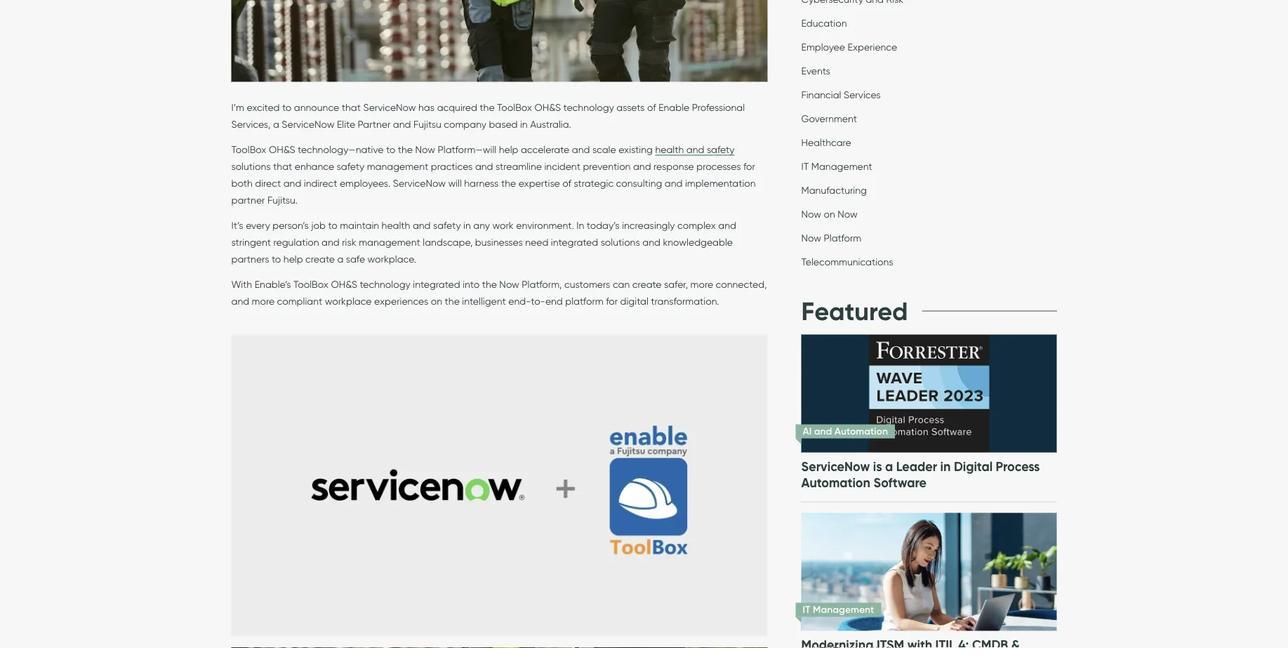 Task type: locate. For each thing, give the bounding box(es) containing it.
to up enable's at the left top of the page
[[272, 253, 281, 265]]

telecommunications
[[801, 256, 894, 268]]

a left safe
[[337, 253, 344, 265]]

events link
[[801, 65, 831, 80]]

automation down ai and automation
[[801, 475, 871, 491]]

health up 'workplace.'
[[382, 219, 410, 231]]

it management
[[801, 160, 873, 172], [803, 604, 874, 616]]

1 horizontal spatial help
[[499, 143, 518, 155]]

now
[[415, 143, 435, 155], [801, 208, 821, 220], [838, 208, 858, 220], [801, 232, 821, 244], [499, 278, 519, 290]]

0 vertical spatial for
[[743, 160, 755, 172]]

now on now link
[[801, 208, 858, 224]]

enable's
[[255, 278, 291, 290]]

servicenow left the "will"
[[393, 177, 446, 189]]

services,
[[231, 118, 271, 130]]

0 horizontal spatial create
[[305, 253, 335, 265]]

harness
[[464, 177, 499, 189]]

digital
[[954, 459, 993, 475]]

0 horizontal spatial toolbox
[[231, 143, 266, 155]]

configuration management: woman in front of high-rise window working on a laptop image
[[799, 499, 1060, 645]]

on
[[824, 208, 835, 220], [431, 295, 442, 307]]

integrated inside with enable's toolbox oh&s technology integrated into the now platform, customers can create safer, more connected, and more compliant workplace experiences on the intelligent end-to-end platform for digital transformation.
[[413, 278, 460, 290]]

0 vertical spatial technology
[[563, 101, 614, 113]]

1 horizontal spatial solutions
[[601, 236, 640, 248]]

oh&s up workplace
[[331, 278, 357, 290]]

1 horizontal spatial of
[[647, 101, 656, 113]]

every
[[246, 219, 270, 231]]

integrated down in
[[551, 236, 598, 248]]

servicenow down ai and automation
[[801, 459, 870, 475]]

that up direct
[[273, 160, 292, 172]]

1 horizontal spatial safety
[[433, 219, 461, 231]]

1 vertical spatial health
[[382, 219, 410, 231]]

integrated inside it's every person's job to maintain health and safety in any work environment. in today's increasingly complex and stringent regulation and risk management landscape, businesses need integrated solutions and knowledgeable partners to help create a safe workplace.
[[551, 236, 598, 248]]

1 vertical spatial for
[[606, 295, 618, 307]]

process
[[996, 459, 1040, 475]]

0 horizontal spatial technology
[[360, 278, 411, 290]]

oh&s up australia.
[[535, 101, 561, 113]]

create inside it's every person's job to maintain health and safety in any work environment. in today's increasingly complex and stringent regulation and risk management landscape, businesses need integrated solutions and knowledgeable partners to help create a safe workplace.
[[305, 253, 335, 265]]

0 horizontal spatial a
[[273, 118, 279, 130]]

the
[[480, 101, 495, 113], [398, 143, 413, 155], [501, 177, 516, 189], [482, 278, 497, 290], [445, 295, 460, 307]]

education
[[801, 17, 847, 29]]

oh&s inside toolbox oh&s technology—native to the now platform—will help accelerate and scale existing health and safety solutions that enhance safety management practices and streamline incident prevention and response processes for both direct and indirect employees. servicenow will harness the expertise of strategic consulting and implementation partner fujitsu.
[[269, 143, 295, 155]]

health and safety: 2 workers in hard hats examining a facility image
[[231, 0, 768, 82]]

and down "with" on the top of the page
[[231, 295, 249, 307]]

telecommunications link
[[801, 256, 894, 271]]

indirect
[[304, 177, 337, 189]]

management inside toolbox oh&s technology—native to the now platform—will help accelerate and scale existing health and safety solutions that enhance safety management practices and streamline incident prevention and response processes for both direct and indirect employees. servicenow will harness the expertise of strategic consulting and implementation partner fujitsu.
[[367, 160, 429, 172]]

health
[[655, 143, 684, 155], [382, 219, 410, 231]]

toolbox inside toolbox oh&s technology—native to the now platform—will help accelerate and scale existing health and safety solutions that enhance safety management practices and streamline incident prevention and response processes for both direct and indirect employees. servicenow will harness the expertise of strategic consulting and implementation partner fujitsu.
[[231, 143, 266, 155]]

both
[[231, 177, 253, 189]]

government
[[801, 113, 857, 125]]

partner
[[231, 194, 265, 206]]

healthcare
[[801, 137, 851, 148]]

1 vertical spatial of
[[563, 177, 571, 189]]

1 vertical spatial a
[[337, 253, 344, 265]]

create down the regulation
[[305, 253, 335, 265]]

0 vertical spatial solutions
[[231, 160, 271, 172]]

digital
[[620, 295, 649, 307]]

1 vertical spatial solutions
[[601, 236, 640, 248]]

and up fujitsu.
[[283, 177, 301, 189]]

1 vertical spatial create
[[632, 278, 662, 290]]

now down now on now link
[[801, 232, 821, 244]]

oh&s up direct
[[269, 143, 295, 155]]

environment.
[[516, 219, 574, 231]]

to right job
[[328, 219, 337, 231]]

manufacturing link
[[801, 184, 867, 200]]

0 horizontal spatial on
[[431, 295, 442, 307]]

help up streamline
[[499, 143, 518, 155]]

0 vertical spatial create
[[305, 253, 335, 265]]

create up digital
[[632, 278, 662, 290]]

2 vertical spatial oh&s
[[331, 278, 357, 290]]

a down excited
[[273, 118, 279, 130]]

more down enable's at the left top of the page
[[252, 295, 275, 307]]

to right excited
[[282, 101, 292, 113]]

1 vertical spatial management
[[359, 236, 420, 248]]

integrated left the into
[[413, 278, 460, 290]]

integrated
[[551, 236, 598, 248], [413, 278, 460, 290]]

2 horizontal spatial a
[[885, 459, 893, 475]]

more
[[691, 278, 713, 290], [252, 295, 275, 307]]

and inside i'm excited to announce that servicenow has acquired the toolbox oh&s technology assets of enable professional services, a servicenow elite partner and fujitsu company based in australia.
[[393, 118, 411, 130]]

0 vertical spatial safety
[[707, 143, 735, 155]]

of down incident
[[563, 177, 571, 189]]

1 vertical spatial technology
[[360, 278, 411, 290]]

1 horizontal spatial oh&s
[[331, 278, 357, 290]]

2 horizontal spatial in
[[940, 459, 951, 475]]

toolbox up based
[[497, 101, 532, 113]]

1 vertical spatial help
[[284, 253, 303, 265]]

1 vertical spatial in
[[463, 219, 471, 231]]

1 horizontal spatial more
[[691, 278, 713, 290]]

and up the response
[[686, 143, 704, 155]]

servicenow inside toolbox oh&s technology—native to the now platform—will help accelerate and scale existing health and safety solutions that enhance safety management practices and streamline incident prevention and response processes for both direct and indirect employees. servicenow will harness the expertise of strategic consulting and implementation partner fujitsu.
[[393, 177, 446, 189]]

announce
[[294, 101, 339, 113]]

0 vertical spatial on
[[824, 208, 835, 220]]

help
[[499, 143, 518, 155], [284, 253, 303, 265]]

to down partner
[[386, 143, 395, 155]]

2 vertical spatial toolbox
[[293, 278, 329, 290]]

0 vertical spatial of
[[647, 101, 656, 113]]

automation up is
[[835, 425, 888, 438]]

1 horizontal spatial health
[[655, 143, 684, 155]]

1 horizontal spatial that
[[342, 101, 361, 113]]

0 vertical spatial more
[[691, 278, 713, 290]]

0 horizontal spatial safety
[[337, 160, 365, 172]]

safety up processes on the top right of page
[[707, 143, 735, 155]]

1 horizontal spatial create
[[632, 278, 662, 290]]

0 vertical spatial integrated
[[551, 236, 598, 248]]

enable
[[659, 101, 690, 113]]

create inside with enable's toolbox oh&s technology integrated into the now platform, customers can create safer, more connected, and more compliant workplace experiences on the intelligent end-to-end platform for digital transformation.
[[632, 278, 662, 290]]

2 horizontal spatial oh&s
[[535, 101, 561, 113]]

for right processes on the top right of page
[[743, 160, 755, 172]]

0 horizontal spatial of
[[563, 177, 571, 189]]

technology up australia.
[[563, 101, 614, 113]]

servicenow up partner
[[363, 101, 416, 113]]

of
[[647, 101, 656, 113], [563, 177, 571, 189]]

0 vertical spatial that
[[342, 101, 361, 113]]

0 horizontal spatial solutions
[[231, 160, 271, 172]]

manufacturing
[[801, 184, 867, 196]]

0 vertical spatial a
[[273, 118, 279, 130]]

2 horizontal spatial toolbox
[[497, 101, 532, 113]]

1 vertical spatial automation
[[801, 475, 871, 491]]

a right is
[[885, 459, 893, 475]]

2 vertical spatial a
[[885, 459, 893, 475]]

0 vertical spatial health
[[655, 143, 684, 155]]

servicenow + enable, a fujitsu company, toolbox image
[[231, 335, 768, 637]]

for inside toolbox oh&s technology—native to the now platform—will help accelerate and scale existing health and safety solutions that enhance safety management practices and streamline incident prevention and response processes for both direct and indirect employees. servicenow will harness the expertise of strategic consulting and implementation partner fujitsu.
[[743, 160, 755, 172]]

1 horizontal spatial integrated
[[551, 236, 598, 248]]

safety
[[707, 143, 735, 155], [337, 160, 365, 172], [433, 219, 461, 231]]

strategic
[[574, 177, 614, 189]]

1 horizontal spatial a
[[337, 253, 344, 265]]

1 vertical spatial it management
[[803, 604, 874, 616]]

on down 'manufacturing' link
[[824, 208, 835, 220]]

and
[[393, 118, 411, 130], [572, 143, 590, 155], [686, 143, 704, 155], [475, 160, 493, 172], [633, 160, 651, 172], [283, 177, 301, 189], [665, 177, 683, 189], [413, 219, 431, 231], [718, 219, 736, 231], [322, 236, 340, 248], [643, 236, 661, 248], [231, 295, 249, 307], [814, 425, 832, 438]]

1 vertical spatial on
[[431, 295, 442, 307]]

0 vertical spatial automation
[[835, 425, 888, 438]]

0 vertical spatial management
[[367, 160, 429, 172]]

and left scale
[[572, 143, 590, 155]]

help down the regulation
[[284, 253, 303, 265]]

solutions down today's
[[601, 236, 640, 248]]

in
[[520, 118, 528, 130], [463, 219, 471, 231], [940, 459, 951, 475]]

1 vertical spatial management
[[813, 604, 874, 616]]

person's
[[273, 219, 309, 231]]

1 horizontal spatial toolbox
[[293, 278, 329, 290]]

0 horizontal spatial help
[[284, 253, 303, 265]]

a
[[273, 118, 279, 130], [337, 253, 344, 265], [885, 459, 893, 475]]

toolbox oh&s technology—native to the now platform—will help accelerate and scale existing health and safety solutions that enhance safety management practices and streamline incident prevention and response processes for both direct and indirect employees. servicenow will harness the expertise of strategic consulting and implementation partner fujitsu.
[[231, 143, 756, 206]]

safety up landscape,
[[433, 219, 461, 231]]

it
[[801, 160, 809, 172], [803, 604, 811, 616]]

0 vertical spatial management
[[811, 160, 873, 172]]

in inside it's every person's job to maintain health and safety in any work environment. in today's increasingly complex and stringent regulation and risk management landscape, businesses need integrated solutions and knowledgeable partners to help create a safe workplace.
[[463, 219, 471, 231]]

2 vertical spatial safety
[[433, 219, 461, 231]]

based
[[489, 118, 518, 130]]

for down the can
[[606, 295, 618, 307]]

0 horizontal spatial health
[[382, 219, 410, 231]]

job
[[311, 219, 326, 231]]

for inside with enable's toolbox oh&s technology integrated into the now platform, customers can create safer, more connected, and more compliant workplace experiences on the intelligent end-to-end platform for digital transformation.
[[606, 295, 618, 307]]

knowledgeable
[[663, 236, 733, 248]]

on right experiences
[[431, 295, 442, 307]]

employee
[[801, 41, 845, 53]]

1 vertical spatial oh&s
[[269, 143, 295, 155]]

need
[[525, 236, 549, 248]]

1 vertical spatial integrated
[[413, 278, 460, 290]]

ai
[[803, 425, 812, 438]]

technology up experiences
[[360, 278, 411, 290]]

automation
[[835, 425, 888, 438], [801, 475, 871, 491]]

to inside i'm excited to announce that servicenow has acquired the toolbox oh&s technology assets of enable professional services, a servicenow elite partner and fujitsu company based in australia.
[[282, 101, 292, 113]]

0 horizontal spatial more
[[252, 295, 275, 307]]

solutions
[[231, 160, 271, 172], [601, 236, 640, 248]]

and right ai
[[814, 425, 832, 438]]

1 vertical spatial more
[[252, 295, 275, 307]]

safety down technology—native at top
[[337, 160, 365, 172]]

1 horizontal spatial technology
[[563, 101, 614, 113]]

partners
[[231, 253, 269, 265]]

now down fujitsu
[[415, 143, 435, 155]]

now platform link
[[801, 232, 862, 247]]

0 horizontal spatial for
[[606, 295, 618, 307]]

in left any at the left of the page
[[463, 219, 471, 231]]

incident
[[544, 160, 581, 172]]

management up employees.
[[367, 160, 429, 172]]

experiences
[[374, 295, 428, 307]]

toolbox inside i'm excited to announce that servicenow has acquired the toolbox oh&s technology assets of enable professional services, a servicenow elite partner and fujitsu company based in australia.
[[497, 101, 532, 113]]

connected,
[[716, 278, 767, 290]]

featured
[[801, 295, 908, 327]]

1 horizontal spatial for
[[743, 160, 755, 172]]

servicenow inside "servicenow is a leader in digital process automation software"
[[801, 459, 870, 475]]

oh&s inside i'm excited to announce that servicenow has acquired the toolbox oh&s technology assets of enable professional services, a servicenow elite partner and fujitsu company based in australia.
[[535, 101, 561, 113]]

create
[[305, 253, 335, 265], [632, 278, 662, 290]]

1 horizontal spatial in
[[520, 118, 528, 130]]

to inside toolbox oh&s technology—native to the now platform—will help accelerate and scale existing health and safety solutions that enhance safety management practices and streamline incident prevention and response processes for both direct and indirect employees. servicenow will harness the expertise of strategic consulting and implementation partner fujitsu.
[[386, 143, 395, 155]]

0 horizontal spatial that
[[273, 160, 292, 172]]

consulting
[[616, 177, 662, 189]]

toolbox up compliant
[[293, 278, 329, 290]]

toolbox inside with enable's toolbox oh&s technology integrated into the now platform, customers can create safer, more connected, and more compliant workplace experiences on the intelligent end-to-end platform for digital transformation.
[[293, 278, 329, 290]]

to
[[282, 101, 292, 113], [386, 143, 395, 155], [328, 219, 337, 231], [272, 253, 281, 265]]

now up end- at the top of the page
[[499, 278, 519, 290]]

0 vertical spatial help
[[499, 143, 518, 155]]

any
[[473, 219, 490, 231]]

on inside with enable's toolbox oh&s technology integrated into the now platform, customers can create safer, more connected, and more compliant workplace experiences on the intelligent end-to-end platform for digital transformation.
[[431, 295, 442, 307]]

0 vertical spatial toolbox
[[497, 101, 532, 113]]

1 vertical spatial toolbox
[[231, 143, 266, 155]]

for
[[743, 160, 755, 172], [606, 295, 618, 307]]

0 vertical spatial in
[[520, 118, 528, 130]]

of right assets
[[647, 101, 656, 113]]

management up 'workplace.'
[[359, 236, 420, 248]]

now up now platform
[[801, 208, 821, 220]]

health up the response
[[655, 143, 684, 155]]

2 vertical spatial in
[[940, 459, 951, 475]]

0 vertical spatial oh&s
[[535, 101, 561, 113]]

1 vertical spatial that
[[273, 160, 292, 172]]

that
[[342, 101, 361, 113], [273, 160, 292, 172]]

and up harness
[[475, 160, 493, 172]]

that up elite
[[342, 101, 361, 113]]

0 horizontal spatial integrated
[[413, 278, 460, 290]]

in right based
[[520, 118, 528, 130]]

0 horizontal spatial oh&s
[[269, 143, 295, 155]]

0 horizontal spatial in
[[463, 219, 471, 231]]

more up the transformation.
[[691, 278, 713, 290]]

solutions up the both
[[231, 160, 271, 172]]

toolbox down services,
[[231, 143, 266, 155]]

technology inside i'm excited to announce that servicenow has acquired the toolbox oh&s technology assets of enable professional services, a servicenow elite partner and fujitsu company based in australia.
[[563, 101, 614, 113]]

platform
[[565, 295, 604, 307]]

it management link
[[801, 160, 873, 176]]

into
[[463, 278, 480, 290]]

and left fujitsu
[[393, 118, 411, 130]]

in left digital
[[940, 459, 951, 475]]

servicenow down the announce
[[282, 118, 334, 130]]



Task type: describe. For each thing, give the bounding box(es) containing it.
and down the response
[[665, 177, 683, 189]]

for for platform
[[606, 295, 618, 307]]

end
[[545, 295, 563, 307]]

servicenow is a leader in digital process automation software
[[801, 459, 1040, 491]]

intelligent
[[462, 295, 506, 307]]

regulation
[[273, 236, 319, 248]]

expertise
[[519, 177, 560, 189]]

it's every person's job to maintain health and safety in any work environment. in today's increasingly complex and stringent regulation and risk management landscape, businesses need integrated solutions and knowledgeable partners to help create a safe workplace.
[[231, 219, 736, 265]]

implementation
[[685, 177, 756, 189]]

streamline
[[496, 160, 542, 172]]

in inside i'm excited to announce that servicenow has acquired the toolbox oh&s technology assets of enable professional services, a servicenow elite partner and fujitsu company based in australia.
[[520, 118, 528, 130]]

health and safety link
[[655, 143, 735, 156]]

and inside with enable's toolbox oh&s technology integrated into the now platform, customers can create safer, more connected, and more compliant workplace experiences on the intelligent end-to-end platform for digital transformation.
[[231, 295, 249, 307]]

existing
[[619, 143, 653, 155]]

it's
[[231, 219, 243, 231]]

of inside i'm excited to announce that servicenow has acquired the toolbox oh&s technology assets of enable professional services, a servicenow elite partner and fujitsu company based in australia.
[[647, 101, 656, 113]]

a inside it's every person's job to maintain health and safety in any work environment. in today's increasingly complex and stringent regulation and risk management landscape, businesses need integrated solutions and knowledgeable partners to help create a safe workplace.
[[337, 253, 344, 265]]

0 vertical spatial it management
[[801, 160, 873, 172]]

employee experience
[[801, 41, 897, 53]]

with enable's toolbox oh&s technology integrated into the now platform, customers can create safer, more connected, and more compliant workplace experiences on the intelligent end-to-end platform for digital transformation.
[[231, 278, 767, 307]]

safety inside it's every person's job to maintain health and safety in any work environment. in today's increasingly complex and stringent regulation and risk management landscape, businesses need integrated solutions and knowledgeable partners to help create a safe workplace.
[[433, 219, 461, 231]]

and down the increasingly
[[643, 236, 661, 248]]

is
[[873, 459, 882, 475]]

employees.
[[340, 177, 391, 189]]

work
[[492, 219, 514, 231]]

accelerate
[[521, 143, 570, 155]]

in
[[577, 219, 584, 231]]

and left risk
[[322, 236, 340, 248]]

of inside toolbox oh&s technology—native to the now platform—will help accelerate and scale existing health and safety solutions that enhance safety management practices and streamline incident prevention and response processes for both direct and indirect employees. servicenow will harness the expertise of strategic consulting and implementation partner fujitsu.
[[563, 177, 571, 189]]

platform
[[824, 232, 862, 244]]

to-
[[531, 295, 545, 307]]

the inside i'm excited to announce that servicenow has acquired the toolbox oh&s technology assets of enable professional services, a servicenow elite partner and fujitsu company based in australia.
[[480, 101, 495, 113]]

platform,
[[522, 278, 562, 290]]

partner
[[358, 118, 391, 130]]

healthcare link
[[801, 137, 851, 152]]

direct
[[255, 177, 281, 189]]

financial
[[801, 89, 841, 101]]

safe
[[346, 253, 365, 265]]

a inside "servicenow is a leader in digital process automation software"
[[885, 459, 893, 475]]

help inside it's every person's job to maintain health and safety in any work environment. in today's increasingly complex and stringent regulation and risk management landscape, businesses need integrated solutions and knowledgeable partners to help create a safe workplace.
[[284, 253, 303, 265]]

stringent
[[231, 236, 271, 248]]

end-
[[508, 295, 531, 307]]

a inside i'm excited to announce that servicenow has acquired the toolbox oh&s technology assets of enable professional services, a servicenow elite partner and fujitsu company based in australia.
[[273, 118, 279, 130]]

financial services link
[[801, 89, 881, 104]]

professional
[[692, 101, 745, 113]]

elite
[[337, 118, 355, 130]]

safer,
[[664, 278, 688, 290]]

now inside with enable's toolbox oh&s technology integrated into the now platform, customers can create safer, more connected, and more compliant workplace experiences on the intelligent end-to-end platform for digital transformation.
[[499, 278, 519, 290]]

employee experience link
[[801, 41, 897, 56]]

0 vertical spatial it
[[801, 160, 809, 172]]

management inside it's every person's job to maintain health and safety in any work environment. in today's increasingly complex and stringent regulation and risk management landscape, businesses need integrated solutions and knowledgeable partners to help create a safe workplace.
[[359, 236, 420, 248]]

landscape,
[[423, 236, 473, 248]]

in inside "servicenow is a leader in digital process automation software"
[[940, 459, 951, 475]]

workplace.
[[368, 253, 416, 265]]

automation inside "servicenow is a leader in digital process automation software"
[[801, 475, 871, 491]]

excited
[[247, 101, 280, 113]]

forrester wave leader 2023: digital process automation software image
[[799, 320, 1060, 467]]

businesses
[[475, 236, 523, 248]]

events
[[801, 65, 831, 77]]

now up "platform" in the right top of the page
[[838, 208, 858, 220]]

customers
[[564, 278, 610, 290]]

acquired
[[437, 101, 477, 113]]

oh&s inside with enable's toolbox oh&s technology integrated into the now platform, customers can create safer, more connected, and more compliant workplace experiences on the intelligent end-to-end platform for digital transformation.
[[331, 278, 357, 290]]

2 horizontal spatial safety
[[707, 143, 735, 155]]

solutions inside it's every person's job to maintain health and safety in any work environment. in today's increasingly complex and stringent regulation and risk management landscape, businesses need integrated solutions and knowledgeable partners to help create a safe workplace.
[[601, 236, 640, 248]]

solutions inside toolbox oh&s technology—native to the now platform—will help accelerate and scale existing health and safety solutions that enhance safety management practices and streamline incident prevention and response processes for both direct and indirect employees. servicenow will harness the expertise of strategic consulting and implementation partner fujitsu.
[[231, 160, 271, 172]]

technology—native
[[298, 143, 384, 155]]

and up consulting
[[633, 160, 651, 172]]

now platform
[[801, 232, 862, 244]]

financial services
[[801, 89, 881, 101]]

services
[[844, 89, 881, 101]]

for for processes
[[743, 160, 755, 172]]

can
[[613, 278, 630, 290]]

transformation.
[[651, 295, 719, 307]]

with
[[231, 278, 252, 290]]

company
[[444, 118, 487, 130]]

help inside toolbox oh&s technology—native to the now platform—will help accelerate and scale existing health and safety solutions that enhance safety management practices and streamline incident prevention and response processes for both direct and indirect employees. servicenow will harness the expertise of strategic consulting and implementation partner fujitsu.
[[499, 143, 518, 155]]

software
[[874, 475, 927, 491]]

that inside i'm excited to announce that servicenow has acquired the toolbox oh&s technology assets of enable professional services, a servicenow elite partner and fujitsu company based in australia.
[[342, 101, 361, 113]]

processes
[[697, 160, 741, 172]]

compliant
[[277, 295, 322, 307]]

complex
[[677, 219, 716, 231]]

and up landscape,
[[413, 219, 431, 231]]

now on now
[[801, 208, 858, 220]]

increasingly
[[622, 219, 675, 231]]

workplace
[[325, 295, 372, 307]]

today's
[[587, 219, 620, 231]]

health inside it's every person's job to maintain health and safety in any work environment. in today's increasingly complex and stringent regulation and risk management landscape, businesses need integrated solutions and knowledgeable partners to help create a safe workplace.
[[382, 219, 410, 231]]

health inside toolbox oh&s technology—native to the now platform—will help accelerate and scale existing health and safety solutions that enhance safety management practices and streamline incident prevention and response processes for both direct and indirect employees. servicenow will harness the expertise of strategic consulting and implementation partner fujitsu.
[[655, 143, 684, 155]]

1 horizontal spatial on
[[824, 208, 835, 220]]

1 vertical spatial it
[[803, 604, 811, 616]]

risk
[[342, 236, 356, 248]]

i'm excited to announce that servicenow has acquired the toolbox oh&s technology assets of enable professional services, a servicenow elite partner and fujitsu company based in australia.
[[231, 101, 745, 130]]

experience
[[848, 41, 897, 53]]

technology inside with enable's toolbox oh&s technology integrated into the now platform, customers can create safer, more connected, and more compliant workplace experiences on the intelligent end-to-end platform for digital transformation.
[[360, 278, 411, 290]]

1 vertical spatial safety
[[337, 160, 365, 172]]

maintain
[[340, 219, 379, 231]]

assets
[[617, 101, 645, 113]]

enhance
[[295, 160, 334, 172]]

education link
[[801, 17, 847, 33]]

and right complex
[[718, 219, 736, 231]]

i'm
[[231, 101, 244, 113]]

platform—will
[[438, 143, 497, 155]]

that inside toolbox oh&s technology—native to the now platform—will help accelerate and scale existing health and safety solutions that enhance safety management practices and streamline incident prevention and response processes for both direct and indirect employees. servicenow will harness the expertise of strategic consulting and implementation partner fujitsu.
[[273, 160, 292, 172]]

scale
[[592, 143, 616, 155]]

has
[[418, 101, 435, 113]]

australia.
[[530, 118, 571, 130]]

prevention
[[583, 160, 631, 172]]

government link
[[801, 113, 857, 128]]

now inside toolbox oh&s technology—native to the now platform—will help accelerate and scale existing health and safety solutions that enhance safety management practices and streamline incident prevention and response processes for both direct and indirect employees. servicenow will harness the expertise of strategic consulting and implementation partner fujitsu.
[[415, 143, 435, 155]]

response
[[654, 160, 694, 172]]

will
[[448, 177, 462, 189]]



Task type: vqa. For each thing, say whether or not it's contained in the screenshot.
topmost "solutions"
yes



